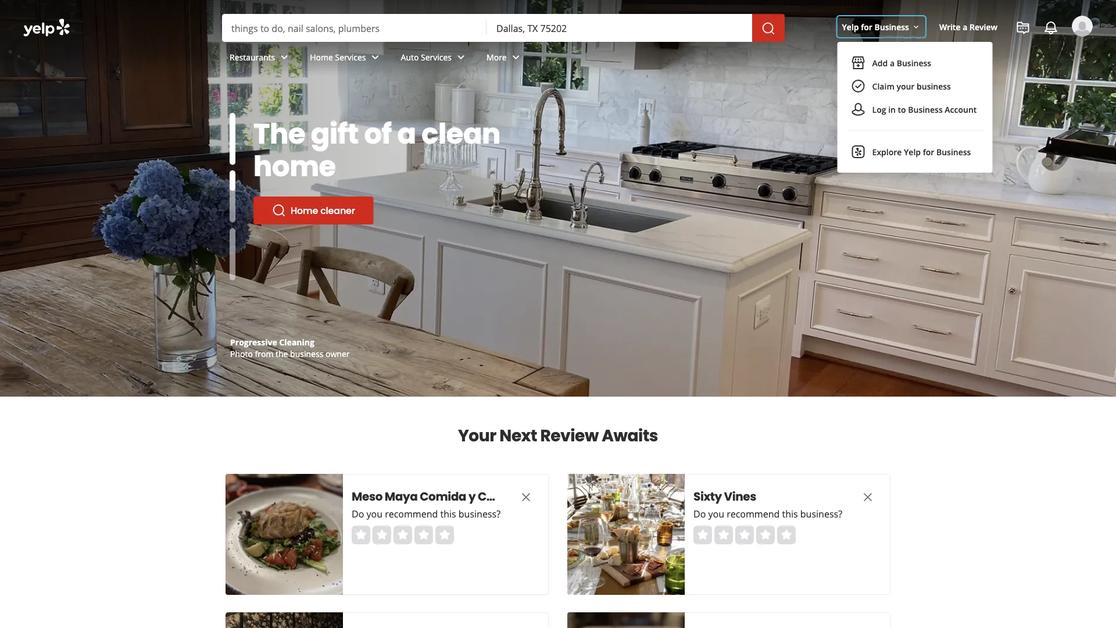 Task type: describe. For each thing, give the bounding box(es) containing it.
auto services link
[[392, 42, 478, 76]]

select slide image
[[230, 113, 236, 165]]

business categories element
[[220, 42, 1094, 76]]

review for a
[[970, 21, 998, 32]]

projects image
[[1017, 21, 1031, 35]]

your next review awaits
[[458, 424, 658, 447]]

explore
[[873, 146, 902, 157]]

progressive cleaning link
[[230, 336, 315, 348]]

the
[[254, 114, 305, 153]]

recommend for maya
[[385, 508, 438, 520]]

none field near
[[497, 22, 743, 34]]

claim your business
[[873, 81, 952, 92]]

user actions element
[[833, 15, 1110, 173]]

of
[[364, 114, 392, 153]]

progressive
[[230, 336, 277, 348]]

notifications image
[[1045, 21, 1059, 35]]

write
[[940, 21, 961, 32]]

sixty vines link
[[694, 489, 839, 505]]

24 yelp for biz v2 image
[[852, 145, 866, 159]]

home cleaner
[[291, 204, 355, 217]]

review for next
[[541, 424, 599, 447]]

24 add biz v2 image
[[852, 56, 866, 70]]

explore yelp for business
[[873, 146, 972, 157]]

services for auto services
[[421, 52, 452, 63]]

copas
[[478, 489, 516, 505]]

in
[[889, 104, 896, 115]]

business inside log in to business account button
[[909, 104, 943, 115]]

do you recommend this business? for maya
[[352, 508, 501, 520]]

photo
[[230, 348, 253, 359]]

clean
[[422, 114, 501, 153]]

Find text field
[[232, 22, 478, 34]]

meso maya comida y copas link
[[352, 489, 516, 505]]

do for meso maya comida y copas
[[352, 508, 364, 520]]

home services
[[310, 52, 366, 63]]

the gift of a clean home
[[254, 114, 501, 186]]

business inside button
[[917, 81, 952, 92]]

(no rating) image for vines
[[694, 526, 796, 544]]

1 horizontal spatial for
[[923, 146, 935, 157]]

home for home cleaner
[[291, 204, 318, 217]]

16 chevron down v2 image
[[912, 23, 921, 32]]

comida
[[420, 489, 467, 505]]

you for meso
[[367, 508, 383, 520]]

awaits
[[602, 424, 658, 447]]

24 chevron down v2 image for home services
[[369, 50, 382, 64]]

photo of monarch image
[[226, 612, 343, 628]]

more
[[487, 52, 507, 63]]

from
[[255, 348, 274, 359]]

your
[[897, 81, 915, 92]]

add a business button
[[847, 51, 984, 74]]

business inside "add a business" button
[[897, 57, 932, 68]]

to
[[898, 104, 907, 115]]

home
[[254, 147, 336, 186]]

progressive cleaning photo from the business owner
[[230, 336, 350, 359]]

restaurants
[[230, 52, 275, 63]]

cleaner
[[321, 204, 355, 217]]

account
[[945, 104, 977, 115]]

claim your business button
[[847, 74, 984, 98]]



Task type: vqa. For each thing, say whether or not it's contained in the screenshot.
the bottom Review
yes



Task type: locate. For each thing, give the bounding box(es) containing it.
sixty vines
[[694, 489, 757, 505]]

None field
[[232, 22, 478, 34], [497, 22, 743, 34]]

business? for meso maya comida y copas
[[459, 508, 501, 520]]

0 vertical spatial review
[[970, 21, 998, 32]]

(no rating) image down vines
[[694, 526, 796, 544]]

review inside user actions element
[[970, 21, 998, 32]]

0 horizontal spatial review
[[541, 424, 599, 447]]

recommend
[[385, 508, 438, 520], [727, 508, 780, 520]]

auto services
[[401, 52, 452, 63]]

services right the auto
[[421, 52, 452, 63]]

home down find field
[[310, 52, 333, 63]]

this for maya
[[441, 508, 456, 520]]

your
[[458, 424, 497, 447]]

1 horizontal spatial do you recommend this business?
[[694, 508, 843, 520]]

yelp up 24 add biz v2 icon
[[843, 21, 859, 32]]

24 chevron down v2 image for more
[[509, 50, 523, 64]]

gift
[[311, 114, 359, 153]]

2 business? from the left
[[801, 508, 843, 520]]

maya
[[385, 489, 418, 505]]

None radio
[[373, 526, 391, 544], [778, 526, 796, 544], [373, 526, 391, 544], [778, 526, 796, 544]]

2 (no rating) image from the left
[[694, 526, 796, 544]]

a for add
[[890, 57, 895, 68]]

(no rating) image down maya
[[352, 526, 454, 544]]

yelp
[[843, 21, 859, 32], [905, 146, 921, 157]]

home
[[310, 52, 333, 63], [291, 204, 318, 217]]

0 horizontal spatial do you recommend this business?
[[352, 508, 501, 520]]

1 horizontal spatial do
[[694, 508, 706, 520]]

3 24 chevron down v2 image from the left
[[454, 50, 468, 64]]

0 horizontal spatial business
[[290, 348, 324, 359]]

business inside 'yelp for business' button
[[875, 21, 910, 32]]

recommend down maya
[[385, 508, 438, 520]]

0 vertical spatial a
[[963, 21, 968, 32]]

log in to business account button
[[847, 98, 984, 121]]

dismiss card image
[[861, 490, 875, 504]]

dismiss card image
[[519, 490, 533, 504]]

do down sixty
[[694, 508, 706, 520]]

a inside button
[[890, 57, 895, 68]]

vines
[[724, 489, 757, 505]]

1 horizontal spatial a
[[890, 57, 895, 68]]

more link
[[478, 42, 533, 76]]

business left '16 chevron down v2' image
[[875, 21, 910, 32]]

2 vertical spatial a
[[398, 114, 416, 153]]

business
[[917, 81, 952, 92], [290, 348, 324, 359]]

2 rating element from the left
[[694, 526, 796, 544]]

24 chevron down v2 image for restaurants
[[278, 50, 292, 64]]

0 vertical spatial home
[[310, 52, 333, 63]]

the
[[276, 348, 288, 359]]

rating element for maya
[[352, 526, 454, 544]]

24 claim v2 image
[[852, 79, 866, 93]]

business down cleaning
[[290, 348, 324, 359]]

Near text field
[[497, 22, 743, 34]]

yelp for business
[[843, 21, 910, 32]]

0 horizontal spatial recommend
[[385, 508, 438, 520]]

1 do from the left
[[352, 508, 364, 520]]

1 vertical spatial a
[[890, 57, 895, 68]]

a
[[963, 21, 968, 32], [890, 57, 895, 68], [398, 114, 416, 153]]

write a review
[[940, 21, 998, 32]]

2 recommend from the left
[[727, 508, 780, 520]]

2 24 chevron down v2 image from the left
[[369, 50, 382, 64]]

do
[[352, 508, 364, 520], [694, 508, 706, 520]]

business inside the progressive cleaning photo from the business owner
[[290, 348, 324, 359]]

0 horizontal spatial you
[[367, 508, 383, 520]]

1 you from the left
[[367, 508, 383, 520]]

24 chevron down v2 image right auto services
[[454, 50, 468, 64]]

for up 24 add biz v2 icon
[[862, 21, 873, 32]]

do you recommend this business? down meso maya comida y copas
[[352, 508, 501, 520]]

home right 24 search v2 image
[[291, 204, 318, 217]]

0 horizontal spatial for
[[862, 21, 873, 32]]

2 none field from the left
[[497, 22, 743, 34]]

none field find
[[232, 22, 478, 34]]

24 chevron down v2 image right restaurants
[[278, 50, 292, 64]]

write a review link
[[935, 16, 1003, 37]]

y
[[469, 489, 476, 505]]

search image
[[762, 22, 776, 36]]

2 horizontal spatial a
[[963, 21, 968, 32]]

24 chevron down v2 image right 'more'
[[509, 50, 523, 64]]

review right write
[[970, 21, 998, 32]]

24 chevron down v2 image left the auto
[[369, 50, 382, 64]]

you
[[367, 508, 383, 520], [709, 508, 725, 520]]

a inside the gift of a clean home
[[398, 114, 416, 153]]

1 horizontal spatial review
[[970, 21, 998, 32]]

0 vertical spatial business
[[917, 81, 952, 92]]

owner
[[326, 348, 350, 359]]

a for write
[[963, 21, 968, 32]]

1 do you recommend this business? from the left
[[352, 508, 501, 520]]

0 horizontal spatial this
[[441, 508, 456, 520]]

1 none field from the left
[[232, 22, 478, 34]]

this down comida
[[441, 508, 456, 520]]

1 horizontal spatial yelp
[[905, 146, 921, 157]]

business
[[875, 21, 910, 32], [897, 57, 932, 68], [909, 104, 943, 115], [937, 146, 972, 157]]

business up the log in to business account
[[917, 81, 952, 92]]

auto
[[401, 52, 419, 63]]

home for home services
[[310, 52, 333, 63]]

services for home services
[[335, 52, 366, 63]]

do you recommend this business? down sixty vines link
[[694, 508, 843, 520]]

24 chevron down v2 image for auto services
[[454, 50, 468, 64]]

24 chevron down v2 image inside 'auto services' link
[[454, 50, 468, 64]]

explore yelp for business button
[[847, 140, 984, 163]]

1 horizontal spatial recommend
[[727, 508, 780, 520]]

rating element down vines
[[694, 526, 796, 544]]

do down meso
[[352, 508, 364, 520]]

None search field
[[0, 0, 1117, 173], [222, 14, 788, 42], [0, 0, 1117, 173], [222, 14, 788, 42]]

24 chevron down v2 image
[[278, 50, 292, 64], [369, 50, 382, 64], [454, 50, 468, 64], [509, 50, 523, 64]]

home services link
[[301, 42, 392, 76]]

for right explore
[[923, 146, 935, 157]]

1 horizontal spatial rating element
[[694, 526, 796, 544]]

2 you from the left
[[709, 508, 725, 520]]

you for sixty
[[709, 508, 725, 520]]

meso
[[352, 489, 383, 505]]

2 do from the left
[[694, 508, 706, 520]]

rating element
[[352, 526, 454, 544], [694, 526, 796, 544]]

a right write
[[963, 21, 968, 32]]

home inside home cleaner link
[[291, 204, 318, 217]]

1 vertical spatial review
[[541, 424, 599, 447]]

a right add
[[890, 57, 895, 68]]

services
[[335, 52, 366, 63], [421, 52, 452, 63]]

1 services from the left
[[335, 52, 366, 63]]

0 vertical spatial yelp
[[843, 21, 859, 32]]

1 vertical spatial for
[[923, 146, 935, 157]]

None radio
[[352, 526, 371, 544], [394, 526, 412, 544], [415, 526, 433, 544], [436, 526, 454, 544], [694, 526, 713, 544], [715, 526, 733, 544], [736, 526, 754, 544], [757, 526, 775, 544], [352, 526, 371, 544], [394, 526, 412, 544], [415, 526, 433, 544], [436, 526, 454, 544], [694, 526, 713, 544], [715, 526, 733, 544], [736, 526, 754, 544], [757, 526, 775, 544]]

claim
[[873, 81, 895, 92]]

next
[[500, 424, 537, 447]]

explore banner section banner
[[0, 0, 1117, 397]]

add
[[873, 57, 888, 68]]

business down 'account'
[[937, 146, 972, 157]]

1 horizontal spatial business
[[917, 81, 952, 92]]

business right to
[[909, 104, 943, 115]]

1 rating element from the left
[[352, 526, 454, 544]]

1 (no rating) image from the left
[[352, 526, 454, 544]]

24 chevron down v2 image inside restaurants link
[[278, 50, 292, 64]]

do you recommend this business? for vines
[[694, 508, 843, 520]]

rating element down maya
[[352, 526, 454, 544]]

log
[[873, 104, 887, 115]]

you down sixty vines
[[709, 508, 725, 520]]

1 business? from the left
[[459, 508, 501, 520]]

rating element for vines
[[694, 526, 796, 544]]

this
[[441, 508, 456, 520], [783, 508, 798, 520]]

do you recommend this business?
[[352, 508, 501, 520], [694, 508, 843, 520]]

0 horizontal spatial yelp
[[843, 21, 859, 32]]

24 friends v2 image
[[852, 102, 866, 116]]

1 horizontal spatial (no rating) image
[[694, 526, 796, 544]]

none field up business categories element
[[497, 22, 743, 34]]

(no rating) image for maya
[[352, 526, 454, 544]]

4 24 chevron down v2 image from the left
[[509, 50, 523, 64]]

1 horizontal spatial you
[[709, 508, 725, 520]]

business up claim your business button
[[897, 57, 932, 68]]

this for vines
[[783, 508, 798, 520]]

cleaning
[[279, 336, 315, 348]]

none field up home services link
[[232, 22, 478, 34]]

0 horizontal spatial none field
[[232, 22, 478, 34]]

recommend for vines
[[727, 508, 780, 520]]

0 horizontal spatial services
[[335, 52, 366, 63]]

1 vertical spatial yelp
[[905, 146, 921, 157]]

business?
[[459, 508, 501, 520], [801, 508, 843, 520]]

1 recommend from the left
[[385, 508, 438, 520]]

for
[[862, 21, 873, 32], [923, 146, 935, 157]]

review
[[970, 21, 998, 32], [541, 424, 599, 447]]

recommend down sixty vines link
[[727, 508, 780, 520]]

this down sixty vines link
[[783, 508, 798, 520]]

you down meso
[[367, 508, 383, 520]]

business? for sixty vines
[[801, 508, 843, 520]]

meso maya comida y copas
[[352, 489, 516, 505]]

a right the of at the top
[[398, 114, 416, 153]]

0 horizontal spatial a
[[398, 114, 416, 153]]

review right next
[[541, 424, 599, 447]]

0 horizontal spatial business?
[[459, 508, 501, 520]]

2 do you recommend this business? from the left
[[694, 508, 843, 520]]

1 vertical spatial home
[[291, 204, 318, 217]]

photo of sixty vines image
[[568, 474, 685, 595]]

yelp for business button
[[838, 16, 926, 37]]

0 horizontal spatial rating element
[[352, 526, 454, 544]]

(no rating) image
[[352, 526, 454, 544], [694, 526, 796, 544]]

yelp right explore
[[905, 146, 921, 157]]

restaurants link
[[220, 42, 301, 76]]

log in to business account
[[873, 104, 977, 115]]

1 vertical spatial business
[[290, 348, 324, 359]]

1 24 chevron down v2 image from the left
[[278, 50, 292, 64]]

add a business
[[873, 57, 932, 68]]

home inside home services link
[[310, 52, 333, 63]]

2 services from the left
[[421, 52, 452, 63]]

sixty
[[694, 489, 722, 505]]

john s. image
[[1073, 16, 1094, 37]]

1 horizontal spatial services
[[421, 52, 452, 63]]

do for sixty vines
[[694, 508, 706, 520]]

business? down sixty vines link
[[801, 508, 843, 520]]

business inside explore yelp for business button
[[937, 146, 972, 157]]

0 horizontal spatial do
[[352, 508, 364, 520]]

services down find field
[[335, 52, 366, 63]]

business? down y
[[459, 508, 501, 520]]

photo of meso maya comida y copas image
[[226, 474, 343, 595]]

24 search v2 image
[[272, 204, 286, 218]]

24 chevron down v2 image inside more link
[[509, 50, 523, 64]]

1 horizontal spatial business?
[[801, 508, 843, 520]]

2 this from the left
[[783, 508, 798, 520]]

1 horizontal spatial none field
[[497, 22, 743, 34]]

0 horizontal spatial (no rating) image
[[352, 526, 454, 544]]

0 vertical spatial for
[[862, 21, 873, 32]]

1 horizontal spatial this
[[783, 508, 798, 520]]

photo of yo ranch steakhouse image
[[568, 612, 685, 628]]

24 chevron down v2 image inside home services link
[[369, 50, 382, 64]]

1 this from the left
[[441, 508, 456, 520]]

home cleaner link
[[254, 197, 374, 225]]



